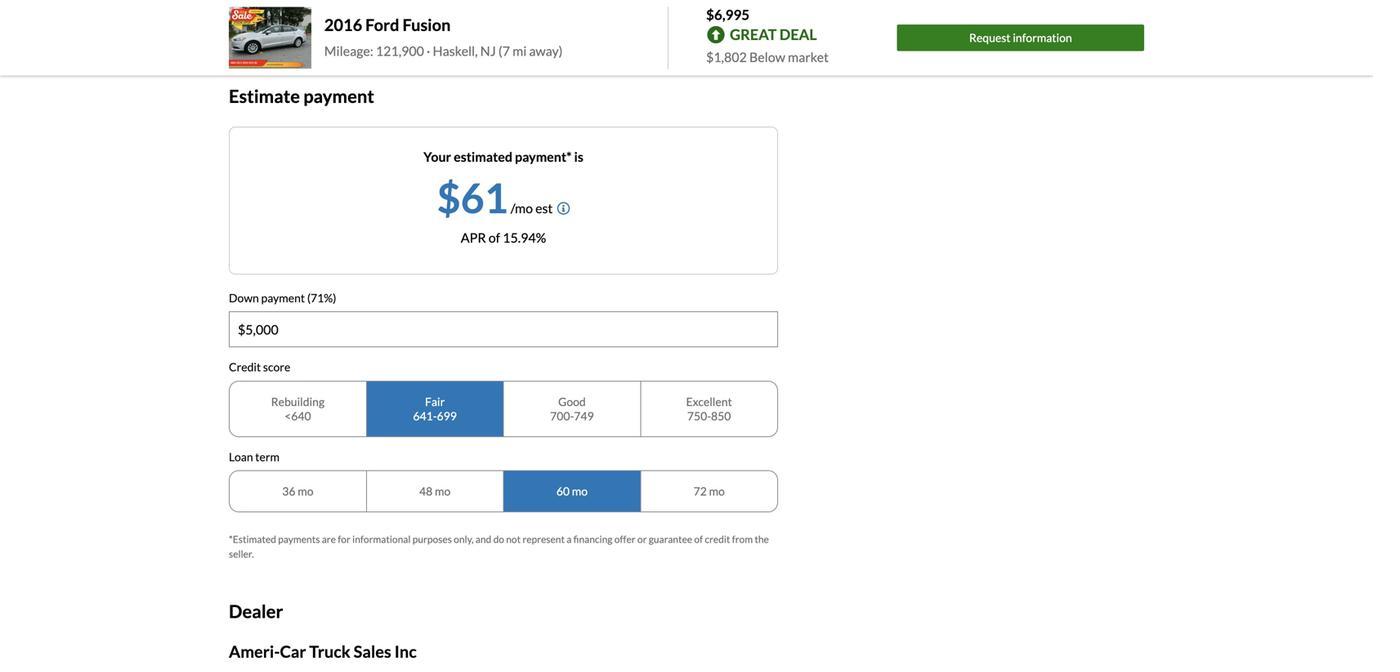 Task type: locate. For each thing, give the bounding box(es) containing it.
a
[[567, 534, 572, 545]]

ford
[[365, 15, 399, 35]]

0 vertical spatial payment
[[303, 85, 374, 107]]

not
[[506, 534, 521, 545]]

of left the credit
[[694, 534, 703, 545]]

2 mo from the left
[[435, 484, 451, 498]]

1 vertical spatial of
[[694, 534, 703, 545]]

financing
[[574, 534, 613, 545]]

estimated
[[454, 149, 513, 165]]

1 vertical spatial payment
[[261, 291, 305, 305]]

dealer
[[229, 601, 283, 622]]

apr
[[461, 230, 486, 245]]

ameri-car truck sales inc
[[229, 642, 417, 662]]

mo right 48
[[435, 484, 451, 498]]

mileage:
[[324, 43, 373, 59]]

mo right 60
[[572, 484, 588, 498]]

mo right 72 in the right of the page
[[709, 484, 725, 498]]

60
[[557, 484, 570, 498]]

0 vertical spatial of
[[489, 230, 500, 245]]

good 700-749
[[550, 395, 594, 423]]

of inside *estimated payments are for informational purposes only, and do not represent a financing offer or guarantee of credit from the seller.
[[694, 534, 703, 545]]

away)
[[529, 43, 563, 59]]

$1,802
[[706, 49, 747, 65]]

$1,802 below market
[[706, 49, 829, 65]]

$6,995
[[706, 6, 750, 23]]

request
[[969, 31, 1011, 45]]

offer
[[614, 534, 636, 545]]

15.94%
[[503, 230, 546, 245]]

payment left (71%)
[[261, 291, 305, 305]]

of
[[489, 230, 500, 245], [694, 534, 703, 545]]

mo right 36
[[298, 484, 313, 498]]

*estimated payments are for informational purposes only, and do not represent a financing offer or guarantee of credit from the seller.
[[229, 534, 769, 560]]

do
[[493, 534, 504, 545]]

*estimated
[[229, 534, 276, 545]]

Down payment (71%) text field
[[230, 312, 777, 347]]

payment down mileage:
[[303, 85, 374, 107]]

0 horizontal spatial of
[[489, 230, 500, 245]]

3 mo from the left
[[572, 484, 588, 498]]

good
[[558, 395, 586, 409]]

term
[[255, 450, 280, 464]]

is
[[574, 149, 584, 165]]

fair
[[425, 395, 445, 409]]

payment for estimate
[[303, 85, 374, 107]]

your estimated payment* is
[[424, 149, 584, 165]]

price
[[263, 28, 292, 44]]

700-
[[550, 409, 574, 423]]

750-
[[687, 409, 711, 423]]

fusion
[[403, 15, 451, 35]]

history
[[294, 28, 335, 44]]

down
[[229, 291, 259, 305]]

of right 'apr'
[[489, 230, 500, 245]]

score
[[263, 360, 290, 374]]

1 mo from the left
[[298, 484, 313, 498]]

payment
[[303, 85, 374, 107], [261, 291, 305, 305]]

rebuilding
[[271, 395, 325, 409]]

deal
[[780, 26, 817, 43]]

rebuilding <640
[[271, 395, 325, 423]]

2016 ford fusion image
[[229, 7, 311, 69]]

credit
[[705, 534, 730, 545]]

payments
[[278, 534, 320, 545]]

excellent
[[686, 395, 732, 409]]

info circle image
[[557, 202, 570, 215]]

121,900
[[376, 43, 424, 59]]

show
[[229, 28, 260, 44]]

(71%)
[[307, 291, 336, 305]]

4 mo from the left
[[709, 484, 725, 498]]

850
[[711, 409, 731, 423]]

estimate
[[229, 85, 300, 107]]

1 horizontal spatial of
[[694, 534, 703, 545]]

mo
[[298, 484, 313, 498], [435, 484, 451, 498], [572, 484, 588, 498], [709, 484, 725, 498]]

credit
[[229, 360, 261, 374]]



Task type: vqa. For each thing, say whether or not it's contained in the screenshot.


Task type: describe. For each thing, give the bounding box(es) containing it.
72 mo
[[694, 484, 725, 498]]

purposes
[[413, 534, 452, 545]]

truck
[[309, 642, 351, 662]]

$61 /mo est
[[437, 173, 553, 222]]

request information
[[969, 31, 1072, 45]]

show price history link
[[229, 28, 335, 44]]

$61
[[437, 173, 508, 222]]

loan term
[[229, 450, 280, 464]]

<640
[[285, 409, 311, 423]]

represent
[[523, 534, 565, 545]]

mo for 48 mo
[[435, 484, 451, 498]]

haskell,
[[433, 43, 478, 59]]

down payment (71%)
[[229, 291, 336, 305]]

60 mo
[[557, 484, 588, 498]]

seller.
[[229, 548, 254, 560]]

loan
[[229, 450, 253, 464]]

mo for 36 mo
[[298, 484, 313, 498]]

sales
[[354, 642, 391, 662]]

699
[[437, 409, 457, 423]]

informational
[[352, 534, 411, 545]]

show price history
[[229, 28, 335, 44]]

48
[[419, 484, 433, 498]]

only,
[[454, 534, 474, 545]]

car
[[280, 642, 306, 662]]

below
[[750, 49, 785, 65]]

or
[[638, 534, 647, 545]]

2016 ford fusion mileage: 121,900 · haskell, nj (7 mi away)
[[324, 15, 563, 59]]

for
[[338, 534, 351, 545]]

48 mo
[[419, 484, 451, 498]]

ameri-
[[229, 642, 280, 662]]

36
[[282, 484, 296, 498]]

market
[[788, 49, 829, 65]]

ameri-car truck sales inc link
[[229, 642, 417, 662]]

are
[[322, 534, 336, 545]]

and
[[476, 534, 492, 545]]

information
[[1013, 31, 1072, 45]]

mi
[[513, 43, 527, 59]]

36 mo
[[282, 484, 313, 498]]

guarantee
[[649, 534, 692, 545]]

your
[[424, 149, 451, 165]]

fair 641-699
[[413, 395, 457, 423]]

nj
[[480, 43, 496, 59]]

payment*
[[515, 149, 572, 165]]

·
[[427, 43, 430, 59]]

est
[[536, 200, 553, 216]]

payment for down
[[261, 291, 305, 305]]

request information button
[[897, 25, 1144, 51]]

from
[[732, 534, 753, 545]]

inc
[[395, 642, 417, 662]]

the
[[755, 534, 769, 545]]

72
[[694, 484, 707, 498]]

great deal
[[730, 26, 817, 43]]

mo for 60 mo
[[572, 484, 588, 498]]

mo for 72 mo
[[709, 484, 725, 498]]

estimate payment
[[229, 85, 374, 107]]

great
[[730, 26, 777, 43]]

641-
[[413, 409, 437, 423]]

749
[[574, 409, 594, 423]]

/mo
[[511, 200, 533, 216]]

(7
[[499, 43, 510, 59]]

excellent 750-850
[[686, 395, 732, 423]]

apr of 15.94%
[[461, 230, 546, 245]]

credit score
[[229, 360, 290, 374]]

2016
[[324, 15, 362, 35]]



